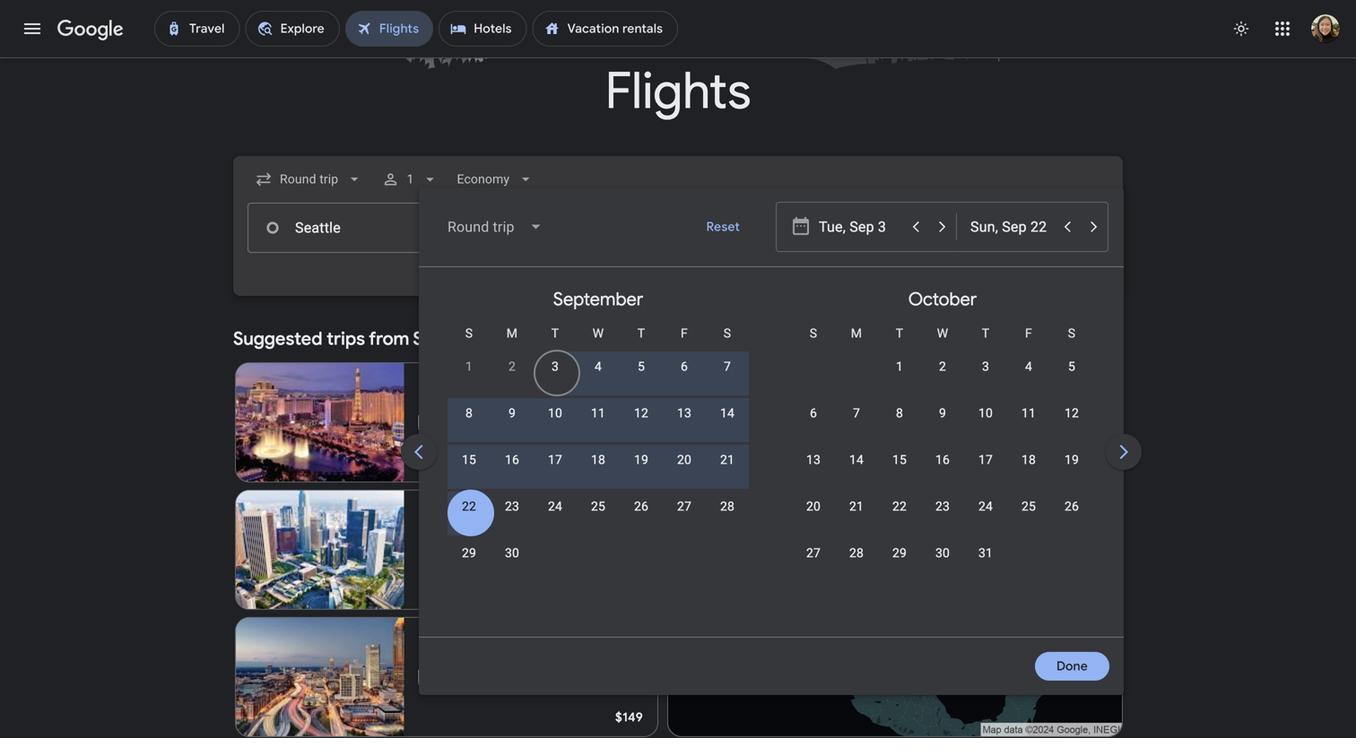 Task type: vqa. For each thing, say whether or not it's contained in the screenshot.


Task type: locate. For each thing, give the bounding box(es) containing it.
29
[[462, 546, 476, 561], [892, 546, 907, 561]]

1 24 button from the left
[[534, 498, 577, 541]]

m
[[507, 326, 518, 341], [851, 326, 862, 341]]

1 22 from the left
[[462, 499, 476, 514]]

mon, oct 7 element
[[853, 404, 860, 422]]

3 inside october row group
[[982, 359, 989, 374]]

1 horizontal spatial 25 button
[[1007, 498, 1050, 541]]

1 vertical spatial 14 button
[[835, 451, 878, 494]]

row containing 15
[[448, 443, 749, 494]]

1 horizontal spatial 12
[[1064, 406, 1079, 421]]

29 for sun, sep 29 element
[[462, 546, 476, 561]]

13
[[677, 406, 692, 421], [806, 452, 821, 467]]

27 left mon, oct 28 element at the right
[[806, 546, 821, 561]]

1 horizontal spatial 4
[[1025, 359, 1032, 374]]

1 button
[[374, 158, 446, 201]]

Flight search field
[[219, 156, 1356, 695]]

11 for fri, oct 11 element
[[1021, 406, 1036, 421]]

2 11 from the left
[[1021, 406, 1036, 421]]

0 horizontal spatial 6
[[681, 359, 688, 374]]

4 button
[[577, 358, 620, 401], [1007, 358, 1050, 401]]

30 right sun, sep 29 element
[[505, 546, 519, 561]]

1 horizontal spatial 29 button
[[878, 544, 921, 587]]

t up 'thu, sep 5' element at the left
[[637, 326, 645, 341]]

10 button up thu, oct 17 element
[[964, 404, 1007, 448]]

24 button right mon, sep 23 element
[[534, 498, 577, 541]]

0 horizontal spatial 22 button
[[448, 498, 491, 541]]

22
[[462, 499, 476, 514], [892, 499, 907, 514]]

0 vertical spatial 27
[[677, 499, 692, 514]]

14 for mon, oct 14 element
[[849, 452, 864, 467]]

12 right fri, oct 11 element
[[1064, 406, 1079, 421]]

w
[[593, 326, 604, 341], [937, 326, 948, 341]]

1 t from the left
[[551, 326, 559, 341]]

0 vertical spatial 6 button
[[663, 358, 706, 401]]

21 for mon, oct 21 element
[[849, 499, 864, 514]]

1 horizontal spatial 9
[[939, 406, 946, 421]]

9 button
[[491, 404, 534, 448], [921, 404, 964, 448]]

1 horizontal spatial 21 button
[[835, 498, 878, 541]]

0 vertical spatial 7 button
[[706, 358, 749, 401]]

2 right sun, sep 1 element
[[508, 359, 516, 374]]

Return text field
[[970, 203, 1053, 251]]

16 for "wed, oct 16" 'element'
[[935, 452, 950, 467]]

11 inside october row group
[[1021, 406, 1036, 421]]

18 inside october row group
[[1021, 452, 1036, 467]]

21 inside september row group
[[720, 452, 735, 467]]

2 30 from the left
[[935, 546, 950, 561]]

2 inside suggested trips from seattle region
[[500, 415, 507, 430]]

2 w from the left
[[937, 326, 948, 341]]

1 8 button from the left
[[448, 404, 491, 448]]

1 30 button from the left
[[491, 544, 534, 587]]

23 for mon, sep 23 element
[[505, 499, 519, 514]]

0 horizontal spatial 16
[[505, 452, 519, 467]]

2 3 from the left
[[982, 359, 989, 374]]

2 4 from the left
[[1025, 359, 1032, 374]]

24 left wed, sep 25 element
[[548, 499, 562, 514]]

sat, oct 19 element
[[1064, 451, 1079, 469]]

28 inside september row group
[[720, 499, 735, 514]]

change appearance image
[[1220, 7, 1263, 50]]

3 button
[[534, 358, 577, 401], [964, 358, 1007, 401]]

wed, sep 11 element
[[591, 404, 605, 422]]

0 horizontal spatial 17
[[548, 452, 562, 467]]

october
[[908, 288, 977, 311]]

1 3 from the left
[[552, 359, 559, 374]]

2 4 button from the left
[[1007, 358, 1050, 401]]

2 hr 45 min
[[500, 415, 564, 430]]

10 inside october row group
[[978, 406, 993, 421]]

2 9 from the left
[[939, 406, 946, 421]]

w inside september row group
[[593, 326, 604, 341]]

18 left sat, oct 19 element
[[1021, 452, 1036, 467]]

0 horizontal spatial 29
[[462, 546, 476, 561]]

20 inside september row group
[[677, 452, 692, 467]]

1 inside popup button
[[407, 172, 414, 187]]

1 24 from the left
[[548, 499, 562, 514]]

8 for 8 hr 55 min
[[487, 542, 494, 557]]

0 horizontal spatial 11 button
[[577, 404, 620, 448]]

22 – 28
[[443, 524, 486, 539]]

1 12 from the left
[[634, 406, 648, 421]]

17 inside october row group
[[978, 452, 993, 467]]

21 inside october row group
[[849, 499, 864, 514]]

s
[[465, 326, 473, 341], [724, 326, 731, 341], [810, 326, 817, 341], [1068, 326, 1076, 341]]

22 inside september row group
[[462, 499, 476, 514]]

6
[[681, 359, 688, 374], [810, 406, 817, 421]]

2 22 button from the left
[[878, 498, 921, 541]]

mon, oct 28 element
[[849, 544, 864, 562]]

las
[[419, 377, 441, 396]]

7 button up mon, oct 14 element
[[835, 404, 878, 448]]

1 vertical spatial 27
[[806, 546, 821, 561]]

2 m from the left
[[851, 326, 862, 341]]

1 horizontal spatial f
[[1025, 326, 1032, 341]]

sun, sep 1 element
[[465, 358, 473, 376]]

15 button
[[448, 451, 491, 494], [878, 451, 921, 494]]

row containing 20
[[792, 490, 1093, 541]]

13 inside october row group
[[806, 452, 821, 467]]

8 button
[[448, 404, 491, 448], [878, 404, 921, 448]]

2 inside september row group
[[508, 359, 516, 374]]

row containing 27
[[792, 536, 1007, 587]]

19 inside september row group
[[634, 452, 648, 467]]

9
[[508, 406, 516, 421], [939, 406, 946, 421]]

1 9 from the left
[[508, 406, 516, 421]]

12 for sat, oct 12 element
[[1064, 406, 1079, 421]]

0 horizontal spatial m
[[507, 326, 518, 341]]

0 vertical spatial 28 button
[[706, 498, 749, 541]]

wed, oct 9 element
[[939, 404, 946, 422]]

1 26 from the left
[[634, 499, 648, 514]]

15 button up sun, sep 22, departure date. element
[[448, 451, 491, 494]]

2 f from the left
[[1025, 326, 1032, 341]]

8 inside october row group
[[896, 406, 903, 421]]

w up wed, sep 4 element
[[593, 326, 604, 341]]

17 button up 'tue, sep 24' element
[[534, 451, 577, 494]]

17 left wed, sep 18 element
[[548, 452, 562, 467]]

0 horizontal spatial 30
[[505, 546, 519, 561]]

4 for october
[[1025, 359, 1032, 374]]

24 inside october row group
[[978, 499, 993, 514]]

0 horizontal spatial 13
[[677, 406, 692, 421]]

10 button
[[534, 404, 577, 448], [964, 404, 1007, 448]]

thu, oct 10 element
[[978, 404, 993, 422]]

2 feb from the top
[[419, 524, 440, 539]]

0 vertical spatial 21 button
[[706, 451, 749, 494]]

27 button
[[663, 498, 706, 541], [792, 544, 835, 587]]

11 inside september row group
[[591, 406, 605, 421]]

0 horizontal spatial 8 button
[[448, 404, 491, 448]]

0 horizontal spatial 20 button
[[663, 451, 706, 494]]

4 button up wed, sep 11 "element"
[[577, 358, 620, 401]]

1 horizontal spatial 17
[[978, 452, 993, 467]]

s up the 'sun, oct 6' element
[[810, 326, 817, 341]]

1 horizontal spatial 2
[[508, 359, 516, 374]]

21 for sat, sep 21 element
[[720, 452, 735, 467]]

0 horizontal spatial 27 button
[[663, 498, 706, 541]]

row containing 22
[[448, 490, 749, 541]]

2 5 from the left
[[1068, 359, 1075, 374]]

11 button inside october row group
[[1007, 404, 1050, 448]]

1 horizontal spatial m
[[851, 326, 862, 341]]

fri, oct 11 element
[[1021, 404, 1036, 422]]

thu, oct 3 element
[[982, 358, 989, 376]]

25 button left thu, sep 26 element
[[577, 498, 620, 541]]

24 button up 31
[[964, 498, 1007, 541]]

2 15 button from the left
[[878, 451, 921, 494]]

25 button
[[577, 498, 620, 541], [1007, 498, 1050, 541]]

1 button for september
[[448, 358, 491, 401]]

9 inside october row group
[[939, 406, 946, 421]]

9 left "thu, oct 10" element
[[939, 406, 946, 421]]

13 button
[[663, 404, 706, 448], [792, 451, 835, 494]]

20 button inside october row group
[[792, 498, 835, 541]]

29 for the 'tue, oct 29' element
[[892, 546, 907, 561]]

2 19 from the left
[[1064, 452, 1079, 467]]

1 29 from the left
[[462, 546, 476, 561]]

3 right "mon, sep 2" element
[[552, 359, 559, 374]]

18 button up fri, oct 25 element on the bottom of the page
[[1007, 451, 1050, 494]]

1 11 from the left
[[591, 406, 605, 421]]

suggested trips from seattle region
[[233, 317, 1123, 738]]

mon, sep 16 element
[[505, 451, 519, 469]]

2 12 from the left
[[1064, 406, 1079, 421]]

2 30 button from the left
[[921, 544, 964, 587]]

2 button up "wed, oct 9" element on the bottom of page
[[921, 358, 964, 401]]

8 left "wed, oct 9" element on the bottom of page
[[896, 406, 903, 421]]

0 horizontal spatial 20
[[677, 452, 692, 467]]

1 vertical spatial 13 button
[[792, 451, 835, 494]]

22 inside october row group
[[892, 499, 907, 514]]

atlanta
[[419, 632, 467, 650]]

3 t from the left
[[896, 326, 903, 341]]

25 left thu, sep 26 element
[[591, 499, 605, 514]]

2 24 from the left
[[978, 499, 993, 514]]

2 26 from the left
[[1064, 499, 1079, 514]]

mon, sep 9 element
[[508, 404, 516, 422]]

t
[[551, 326, 559, 341], [637, 326, 645, 341], [896, 326, 903, 341], [982, 326, 989, 341]]

1 horizontal spatial 19
[[1064, 452, 1079, 467]]

23 button
[[491, 498, 534, 541], [921, 498, 964, 541]]

14 right fri, sep 13 "element"
[[720, 406, 735, 421]]

2 left mon, sep 9 element
[[500, 415, 507, 430]]

None text field
[[248, 203, 500, 253]]

0 vertical spatial 6
[[681, 359, 688, 374]]

10 button up tue, sep 17 element
[[534, 404, 577, 448]]

1 vertical spatial 20
[[806, 499, 821, 514]]

24 button
[[534, 498, 577, 541], [964, 498, 1007, 541]]

1 horizontal spatial 27 button
[[792, 544, 835, 587]]

0 horizontal spatial 18
[[591, 452, 605, 467]]

11 button up fri, oct 18 element
[[1007, 404, 1050, 448]]

2 inside october row group
[[939, 359, 946, 374]]

min for 8 hr 55 min
[[530, 542, 551, 557]]

4 button for october
[[1007, 358, 1050, 401]]

0 horizontal spatial 7
[[724, 359, 731, 374]]

f up fri, sep 6 element
[[681, 326, 688, 341]]

reset
[[706, 219, 740, 235]]

4 inside september row group
[[595, 359, 602, 374]]

0 horizontal spatial 9
[[508, 406, 516, 421]]

1 vertical spatial 21 button
[[835, 498, 878, 541]]

m up "mon, sep 2" element
[[507, 326, 518, 341]]

2 24 button from the left
[[964, 498, 1007, 541]]

11 right tue, sep 10 "element"
[[591, 406, 605, 421]]

0 vertical spatial hr
[[510, 415, 522, 430]]

0 horizontal spatial 3
[[552, 359, 559, 374]]

1 vertical spatial 28
[[849, 546, 864, 561]]

17 inside september row group
[[548, 452, 562, 467]]

0 horizontal spatial 14 button
[[706, 404, 749, 448]]

2 10 from the left
[[978, 406, 993, 421]]

8 down vegas
[[465, 406, 473, 421]]

1 horizontal spatial 27
[[806, 546, 821, 561]]

fri, sep 6 element
[[681, 358, 688, 376]]

wed, sep 25 element
[[591, 498, 605, 516]]

1 horizontal spatial 22
[[892, 499, 907, 514]]

27 button left sat, sep 28 element
[[663, 498, 706, 541]]

m inside october row group
[[851, 326, 862, 341]]

sun, oct 20 element
[[806, 498, 821, 516]]

4 down the explore destinations button
[[1025, 359, 1032, 374]]

row
[[448, 343, 749, 401], [878, 343, 1093, 401], [448, 396, 749, 448], [792, 396, 1093, 448], [448, 443, 749, 494], [792, 443, 1093, 494], [448, 490, 749, 541], [792, 490, 1093, 541], [448, 536, 534, 587], [792, 536, 1007, 587]]

5 button up sat, oct 12 element
[[1050, 358, 1093, 401]]

17 button
[[534, 451, 577, 494], [964, 451, 1007, 494]]

25 inside october row group
[[1021, 499, 1036, 514]]

30
[[505, 546, 519, 561], [935, 546, 950, 561]]

21 right fri, sep 20 element
[[720, 452, 735, 467]]

1 horizontal spatial 28
[[849, 546, 864, 561]]

sun, sep 15 element
[[462, 451, 476, 469]]

16 inside october row group
[[935, 452, 950, 467]]

2 23 from the left
[[935, 499, 950, 514]]

5 button
[[620, 358, 663, 401], [1050, 358, 1093, 401]]

1 horizontal spatial 6
[[810, 406, 817, 421]]

2 17 from the left
[[978, 452, 993, 467]]

f right explore
[[1025, 326, 1032, 341]]

4 inside october row group
[[1025, 359, 1032, 374]]

25 for fri, oct 25 element on the bottom of the page
[[1021, 499, 1036, 514]]

2 horizontal spatial 8
[[896, 406, 903, 421]]

1 frontier image from the top
[[419, 415, 433, 430]]

thu, sep 26 element
[[634, 498, 648, 516]]

3
[[552, 359, 559, 374], [982, 359, 989, 374]]

1 horizontal spatial 18 button
[[1007, 451, 1050, 494]]

26 button right fri, oct 25 element on the bottom of the page
[[1050, 498, 1093, 541]]

0 horizontal spatial 5
[[638, 359, 645, 374]]

12 button up the thu, sep 19 element
[[620, 404, 663, 448]]

3 for september
[[552, 359, 559, 374]]

1 4 from the left
[[595, 359, 602, 374]]

2 18 button from the left
[[1007, 451, 1050, 494]]

12 inside september row group
[[634, 406, 648, 421]]

1 inside october row group
[[896, 359, 903, 374]]

row group
[[1115, 274, 1356, 630]]

29 button right mon, oct 28 element at the right
[[878, 544, 921, 587]]

wed, sep 4 element
[[595, 358, 602, 376]]

1 horizontal spatial 3 button
[[964, 358, 1007, 401]]

29 button down 22 – 28
[[448, 544, 491, 587]]

22 button up the 'tue, oct 29' element
[[878, 498, 921, 541]]

1 2 button from the left
[[491, 358, 534, 401]]

mon, sep 30 element
[[505, 544, 519, 562]]

15
[[462, 452, 476, 467], [892, 452, 907, 467]]

8 right sun, sep 29 element
[[487, 542, 494, 557]]

1 horizontal spatial 20
[[806, 499, 821, 514]]

19 for the thu, sep 19 element
[[634, 452, 648, 467]]

55
[[512, 542, 526, 557]]

12 button
[[620, 404, 663, 448], [1050, 404, 1093, 448]]

0 vertical spatial 13 button
[[663, 404, 706, 448]]

1 button up sun, sep 8 element at the bottom left of the page
[[448, 358, 491, 401]]

11 button up wed, sep 18 element
[[577, 404, 620, 448]]

1 f from the left
[[681, 326, 688, 341]]

0 horizontal spatial 2
[[500, 415, 507, 430]]

f inside september row group
[[681, 326, 688, 341]]

sat, sep 14 element
[[720, 404, 735, 422]]

0 horizontal spatial 15
[[462, 452, 476, 467]]

destinations
[[1028, 331, 1101, 347]]

12
[[634, 406, 648, 421], [1064, 406, 1079, 421]]

0 horizontal spatial 23 button
[[491, 498, 534, 541]]

17 button up thu, oct 24 element
[[964, 451, 1007, 494]]

thu, sep 5 element
[[638, 358, 645, 376]]

2 29 from the left
[[892, 546, 907, 561]]

2 16 from the left
[[935, 452, 950, 467]]

30 inside october row group
[[935, 546, 950, 561]]

1 25 from the left
[[591, 499, 605, 514]]

7
[[724, 359, 731, 374], [853, 406, 860, 421]]

1 vertical spatial 13
[[806, 452, 821, 467]]

11 left sat, oct 12 element
[[1021, 406, 1036, 421]]

9 button up mon, sep 16 element
[[491, 404, 534, 448]]

1 10 from the left
[[548, 406, 562, 421]]

2 15 from the left
[[892, 452, 907, 467]]

los
[[419, 504, 442, 523]]

23 inside october row group
[[935, 499, 950, 514]]

vegas
[[444, 377, 485, 396]]

19 right fri, oct 18 element
[[1064, 452, 1079, 467]]

row containing 8
[[448, 396, 749, 448]]

28 button right sun, oct 27 element at the right of page
[[835, 544, 878, 587]]

16 inside september row group
[[505, 452, 519, 467]]

t up the thu, oct 3 element
[[982, 326, 989, 341]]

1 1 button from the left
[[448, 358, 491, 401]]

0 horizontal spatial 8
[[465, 406, 473, 421]]

29 inside october row group
[[892, 546, 907, 561]]

7 button up sat, sep 14 element
[[706, 358, 749, 401]]

done button
[[1035, 645, 1109, 688]]

12 button up sat, oct 19 element
[[1050, 404, 1093, 448]]

thu, oct 24 element
[[978, 498, 993, 516]]

w inside october row group
[[937, 326, 948, 341]]

2 11 button from the left
[[1007, 404, 1050, 448]]

2 1 button from the left
[[878, 358, 921, 401]]

1 feb from the top
[[419, 397, 440, 412]]

30 button right sun, sep 29 element
[[491, 544, 534, 587]]

1 horizontal spatial 20 button
[[792, 498, 835, 541]]

3 button up tue, sep 10 "element"
[[534, 358, 577, 401]]

6 button up fri, sep 13 "element"
[[663, 358, 706, 401]]

0 vertical spatial feb
[[419, 397, 440, 412]]

16 left thu, oct 17 element
[[935, 452, 950, 467]]

15 button up tue, oct 22 element
[[878, 451, 921, 494]]

9 for mon, sep 9 element
[[508, 406, 516, 421]]

2 16 button from the left
[[921, 451, 964, 494]]

1 vertical spatial frontier image
[[419, 670, 433, 684]]

0 horizontal spatial w
[[593, 326, 604, 341]]

15 inside october row group
[[892, 452, 907, 467]]

31
[[978, 546, 993, 561]]

1 19 from the left
[[634, 452, 648, 467]]

10 inside september row group
[[548, 406, 562, 421]]

1 horizontal spatial 15
[[892, 452, 907, 467]]

17 for tue, sep 17 element
[[548, 452, 562, 467]]

1 vertical spatial 21
[[849, 499, 864, 514]]

25 right thu, oct 24 element
[[1021, 499, 1036, 514]]

8 for sun, sep 8 element at the bottom left of the page
[[465, 406, 473, 421]]

1 horizontal spatial 12 button
[[1050, 404, 1093, 448]]

min right 55
[[530, 542, 551, 557]]

0 vertical spatial 27 button
[[663, 498, 706, 541]]

5 for october
[[1068, 359, 1075, 374]]

26 button left fri, sep 27 element
[[620, 498, 663, 541]]

1 horizontal spatial 16 button
[[921, 451, 964, 494]]

0 horizontal spatial 27
[[677, 499, 692, 514]]

13 for fri, sep 13 "element"
[[677, 406, 692, 421]]

27 for fri, sep 27 element
[[677, 499, 692, 514]]

0 vertical spatial 14
[[720, 406, 735, 421]]

2 3 button from the left
[[964, 358, 1007, 401]]

1 4 button from the left
[[577, 358, 620, 401]]

7 right fri, sep 6 element
[[724, 359, 731, 374]]

1 16 from the left
[[505, 452, 519, 467]]

3 inside september row group
[[552, 359, 559, 374]]

22 button
[[448, 498, 491, 541], [878, 498, 921, 541]]

sun, sep 29 element
[[462, 544, 476, 562]]

0 horizontal spatial 7 button
[[706, 358, 749, 401]]

29 button
[[448, 544, 491, 587], [878, 544, 921, 587]]

23 inside september row group
[[505, 499, 519, 514]]

11
[[591, 406, 605, 421], [1021, 406, 1036, 421]]

17
[[548, 452, 562, 467], [978, 452, 993, 467]]

13 for sun, oct 13 element
[[806, 452, 821, 467]]

1 for sun, sep 1 element
[[465, 359, 473, 374]]

None field
[[248, 163, 371, 196], [450, 163, 542, 196], [433, 205, 557, 248], [248, 163, 371, 196], [450, 163, 542, 196], [433, 205, 557, 248]]

0 horizontal spatial 15 button
[[448, 451, 491, 494]]

0 horizontal spatial 2 button
[[491, 358, 534, 401]]

1 horizontal spatial 15 button
[[878, 451, 921, 494]]

28 right fri, sep 27 element
[[720, 499, 735, 514]]

tue, oct 22 element
[[892, 498, 907, 516]]

8
[[465, 406, 473, 421], [896, 406, 903, 421], [487, 542, 494, 557]]

19
[[634, 452, 648, 467], [1064, 452, 1079, 467]]

sat, oct 26 element
[[1064, 498, 1079, 516]]

10 right "wed, oct 9" element on the bottom of page
[[978, 406, 993, 421]]

1 button up tue, oct 8 element
[[878, 358, 921, 401]]

1 m from the left
[[507, 326, 518, 341]]

t up 'tue, sep 3, departure date.' element
[[551, 326, 559, 341]]

26
[[634, 499, 648, 514], [1064, 499, 1079, 514]]

26 inside september row group
[[634, 499, 648, 514]]

f inside october row group
[[1025, 326, 1032, 341]]

0 horizontal spatial 1 button
[[448, 358, 491, 401]]

1 5 from the left
[[638, 359, 645, 374]]

1 vertical spatial min
[[530, 542, 551, 557]]

25 inside september row group
[[591, 499, 605, 514]]

Departure text field
[[819, 203, 901, 251]]

16
[[505, 452, 519, 467], [935, 452, 950, 467]]

1 inside suggested trips from seattle region
[[440, 542, 447, 557]]

18 for fri, oct 18 element
[[1021, 452, 1036, 467]]

1 5 button from the left
[[620, 358, 663, 401]]

20 left sat, sep 21 element
[[677, 452, 692, 467]]

sun, oct 27 element
[[806, 544, 821, 562]]

row containing 29
[[448, 536, 534, 587]]

t up "tue, oct 1" element
[[896, 326, 903, 341]]

hr left 55
[[497, 542, 509, 557]]

17 left fri, oct 18 element
[[978, 452, 993, 467]]

11 button inside september row group
[[577, 404, 620, 448]]

0 vertical spatial frontier image
[[419, 415, 433, 430]]

6 inside september row group
[[681, 359, 688, 374]]

21 left tue, oct 22 element
[[849, 499, 864, 514]]

thu, oct 17 element
[[978, 451, 993, 469]]

1 horizontal spatial 21
[[849, 499, 864, 514]]

27 button left mon, oct 28 element at the right
[[792, 544, 835, 587]]

18 button
[[577, 451, 620, 494], [1007, 451, 1050, 494]]

1 horizontal spatial 30
[[935, 546, 950, 561]]

16 button up "wed, oct 23" element on the bottom right of the page
[[921, 451, 964, 494]]

28 button right fri, sep 27 element
[[706, 498, 749, 541]]

18 inside september row group
[[591, 452, 605, 467]]

14 inside october row group
[[849, 452, 864, 467]]

1 vertical spatial 6
[[810, 406, 817, 421]]

s up sun, sep 1 element
[[465, 326, 473, 341]]

1 button
[[448, 358, 491, 401], [878, 358, 921, 401]]

18 button up wed, sep 25 element
[[577, 451, 620, 494]]

feb
[[419, 397, 440, 412], [419, 524, 440, 539]]

2 25 button from the left
[[1007, 498, 1050, 541]]

23
[[505, 499, 519, 514], [935, 499, 950, 514]]

min right 45
[[543, 415, 564, 430]]

7 button
[[706, 358, 749, 401], [835, 404, 878, 448]]

26 right fri, oct 25 element on the bottom of the page
[[1064, 499, 1079, 514]]

trips
[[327, 327, 365, 350]]

16 for mon, sep 16 element
[[505, 452, 519, 467]]

19 inside october row group
[[1064, 452, 1079, 467]]

7 inside row
[[853, 406, 860, 421]]

30 inside september row group
[[505, 546, 519, 561]]

27 inside september row group
[[677, 499, 692, 514]]

28
[[720, 499, 735, 514], [849, 546, 864, 561]]

16 button
[[491, 451, 534, 494], [921, 451, 964, 494]]

10 for "thu, oct 10" element
[[978, 406, 993, 421]]

1 17 button from the left
[[534, 451, 577, 494]]

hr left 45
[[510, 415, 522, 430]]

w for september
[[593, 326, 604, 341]]

fri, oct 25 element
[[1021, 498, 1036, 516]]

20 inside october row group
[[806, 499, 821, 514]]

5 inside october row group
[[1068, 359, 1075, 374]]

0 vertical spatial 21
[[720, 452, 735, 467]]

1 15 from the left
[[462, 452, 476, 467]]

20 button
[[663, 451, 706, 494], [792, 498, 835, 541]]

1 w from the left
[[593, 326, 604, 341]]

2 s from the left
[[724, 326, 731, 341]]

5 down destinations on the right
[[1068, 359, 1075, 374]]

wed, oct 16 element
[[935, 451, 950, 469]]

feb inside los angeles feb 22 – 28
[[419, 524, 440, 539]]

1 horizontal spatial 29
[[892, 546, 907, 561]]

14 right sun, oct 13 element
[[849, 452, 864, 467]]

frontier image
[[419, 415, 433, 430], [419, 670, 433, 684]]

m inside row group
[[507, 326, 518, 341]]

2 8 button from the left
[[878, 404, 921, 448]]

1 horizontal spatial 11 button
[[1007, 404, 1050, 448]]

0 horizontal spatial 29 button
[[448, 544, 491, 587]]

22 up 22 – 28
[[462, 499, 476, 514]]

14 inside september row group
[[720, 406, 735, 421]]

1 23 from the left
[[505, 499, 519, 514]]

6 left mon, oct 7 element in the bottom right of the page
[[810, 406, 817, 421]]

1 3 button from the left
[[534, 358, 577, 401]]

1 horizontal spatial 14
[[849, 452, 864, 467]]

2 17 button from the left
[[964, 451, 1007, 494]]

0 horizontal spatial hr
[[497, 542, 509, 557]]

5
[[638, 359, 645, 374], [1068, 359, 1075, 374]]

25 button right thu, oct 24 element
[[1007, 498, 1050, 541]]

20 left mon, oct 21 element
[[806, 499, 821, 514]]

1 15 button from the left
[[448, 451, 491, 494]]

8 inside suggested trips from seattle region
[[487, 542, 494, 557]]

min
[[543, 415, 564, 430], [530, 542, 551, 557]]

8 inside september row group
[[465, 406, 473, 421]]

1 horizontal spatial 23 button
[[921, 498, 964, 541]]

26 button
[[620, 498, 663, 541], [1050, 498, 1093, 541]]

4 button for september
[[577, 358, 620, 401]]

12 inside october row group
[[1064, 406, 1079, 421]]

2 23 button from the left
[[921, 498, 964, 541]]

20 for fri, sep 20 element
[[677, 452, 692, 467]]

5 inside september row group
[[638, 359, 645, 374]]

27 inside october row group
[[806, 546, 821, 561]]

16 down 2 hr 45 min
[[505, 452, 519, 467]]

22 for sun, sep 22, departure date. element
[[462, 499, 476, 514]]

grid containing september
[[426, 274, 1356, 648]]

12 left fri, sep 13 "element"
[[634, 406, 648, 421]]

28 inside october row group
[[849, 546, 864, 561]]

2 2 button from the left
[[921, 358, 964, 401]]

0 horizontal spatial 9 button
[[491, 404, 534, 448]]

18
[[591, 452, 605, 467], [1021, 452, 1036, 467]]

6 inside row
[[810, 406, 817, 421]]

24
[[548, 499, 562, 514], [978, 499, 993, 514]]

20 button up sun, oct 27 element at the right of page
[[792, 498, 835, 541]]

14 button up sat, sep 21 element
[[706, 404, 749, 448]]

20
[[677, 452, 692, 467], [806, 499, 821, 514]]

suggested trips from seattle
[[233, 327, 471, 350]]

19 button up sat, oct 26 element
[[1050, 451, 1093, 494]]

2 5 button from the left
[[1050, 358, 1093, 401]]

feb inside las vegas feb 1 – 7
[[419, 397, 440, 412]]

5 left fri, sep 6 element
[[638, 359, 645, 374]]

1 horizontal spatial 16
[[935, 452, 950, 467]]

23 button up wed, oct 30 element
[[921, 498, 964, 541]]

1 30 from the left
[[505, 546, 519, 561]]

16 button up mon, sep 23 element
[[491, 451, 534, 494]]

23 right tue, oct 22 element
[[935, 499, 950, 514]]

9 left 45
[[508, 406, 516, 421]]

hr
[[510, 415, 522, 430], [497, 542, 509, 557]]

f
[[681, 326, 688, 341], [1025, 326, 1032, 341]]

seattle
[[413, 327, 471, 350]]

8 for tue, oct 8 element
[[896, 406, 903, 421]]

1 horizontal spatial 6 button
[[792, 404, 835, 448]]

2 18 from the left
[[1021, 452, 1036, 467]]

1 horizontal spatial 14 button
[[835, 451, 878, 494]]

8 button up "tue, oct 15" "element"
[[878, 404, 921, 448]]

26 inside october row group
[[1064, 499, 1079, 514]]

13 inside september row group
[[677, 406, 692, 421]]

feb for los
[[419, 524, 440, 539]]

1 inside september row group
[[465, 359, 473, 374]]

1 17 from the left
[[548, 452, 562, 467]]

24 inside september row group
[[548, 499, 562, 514]]

28 for sat, sep 28 element
[[720, 499, 735, 514]]

0 horizontal spatial 4 button
[[577, 358, 620, 401]]

29 inside september row group
[[462, 546, 476, 561]]

15 inside september row group
[[462, 452, 476, 467]]

8 button inside september row group
[[448, 404, 491, 448]]

1 23 button from the left
[[491, 498, 534, 541]]

frontier image down mar at the bottom
[[419, 670, 433, 684]]

fri, sep 20 element
[[677, 451, 692, 469]]

30 left 31
[[935, 546, 950, 561]]

1 – 7
[[443, 397, 471, 412]]

1 vertical spatial 14
[[849, 452, 864, 467]]

1 horizontal spatial w
[[937, 326, 948, 341]]

10
[[548, 406, 562, 421], [978, 406, 993, 421]]

17 button inside september row group
[[534, 451, 577, 494]]

grid
[[426, 274, 1356, 648]]

1 horizontal spatial 8 button
[[878, 404, 921, 448]]

1 11 button from the left
[[577, 404, 620, 448]]

11 button
[[577, 404, 620, 448], [1007, 404, 1050, 448]]

24 for 'tue, sep 24' element
[[548, 499, 562, 514]]

14 button
[[706, 404, 749, 448], [835, 451, 878, 494]]

2 22 from the left
[[892, 499, 907, 514]]

1 horizontal spatial 19 button
[[1050, 451, 1093, 494]]

9 inside september row group
[[508, 406, 516, 421]]

0 vertical spatial 14 button
[[706, 404, 749, 448]]

30 button
[[491, 544, 534, 587], [921, 544, 964, 587]]

13 left sat, sep 14 element
[[677, 406, 692, 421]]

0 horizontal spatial 24
[[548, 499, 562, 514]]

1 18 from the left
[[591, 452, 605, 467]]

f for october
[[1025, 326, 1032, 341]]

31 button
[[964, 544, 1007, 587]]

14
[[720, 406, 735, 421], [849, 452, 864, 467]]

21 button
[[706, 451, 749, 494], [835, 498, 878, 541]]

0 horizontal spatial 23
[[505, 499, 519, 514]]

6 button
[[663, 358, 706, 401], [792, 404, 835, 448]]

2 25 from the left
[[1021, 499, 1036, 514]]

7 inside september row group
[[724, 359, 731, 374]]

m for september
[[507, 326, 518, 341]]

0 vertical spatial 20 button
[[663, 451, 706, 494]]

frontier image up previous icon
[[419, 415, 433, 430]]

2 button
[[491, 358, 534, 401], [921, 358, 964, 401]]

1 horizontal spatial 2 button
[[921, 358, 964, 401]]



Task type: describe. For each thing, give the bounding box(es) containing it.
next image
[[1102, 430, 1145, 474]]

1 for "tue, oct 1" element
[[896, 359, 903, 374]]

atlanta mar 2 – 9
[[419, 632, 473, 666]]

tue, sep 10 element
[[548, 404, 562, 422]]

2 – 9
[[444, 652, 473, 666]]

Return text field
[[969, 204, 1093, 252]]

2 29 button from the left
[[878, 544, 921, 587]]

done
[[1056, 658, 1088, 674]]

sat, oct 5 element
[[1068, 358, 1075, 376]]

tue, oct 15 element
[[892, 451, 907, 469]]

fri, oct 4 element
[[1025, 358, 1032, 376]]

5 for september
[[638, 359, 645, 374]]

5 button for september
[[620, 358, 663, 401]]

28 for mon, oct 28 element at the right
[[849, 546, 864, 561]]

las vegas feb 1 – 7
[[419, 377, 485, 412]]

Departure text field
[[818, 204, 942, 252]]

suggested
[[233, 327, 322, 350]]

4 s from the left
[[1068, 326, 1076, 341]]

15 for "tue, oct 15" "element"
[[892, 452, 907, 467]]

row containing 13
[[792, 443, 1093, 494]]

none text field inside 'flight' search field
[[248, 203, 500, 253]]

sun, sep 22, departure date. element
[[462, 498, 476, 516]]

107 US dollars text field
[[615, 455, 643, 471]]

october row group
[[770, 274, 1115, 630]]

1 vertical spatial 28 button
[[835, 544, 878, 587]]

24 for thu, oct 24 element
[[978, 499, 993, 514]]

2 10 button from the left
[[964, 404, 1007, 448]]

grid inside 'flight' search field
[[426, 274, 1356, 648]]

m for october
[[851, 326, 862, 341]]

sat, oct 12 element
[[1064, 404, 1079, 422]]

14 for sat, sep 14 element
[[720, 406, 735, 421]]

2 26 button from the left
[[1050, 498, 1093, 541]]

tue, oct 29 element
[[892, 544, 907, 562]]

2 9 button from the left
[[921, 404, 964, 448]]

4 for september
[[595, 359, 602, 374]]

45
[[525, 415, 539, 430]]

1 25 button from the left
[[577, 498, 620, 541]]

6 for fri, sep 6 element
[[681, 359, 688, 374]]

from
[[369, 327, 409, 350]]

mon, oct 14 element
[[849, 451, 864, 469]]

27 button inside october row group
[[792, 544, 835, 587]]

f for september
[[681, 326, 688, 341]]

15 for sun, sep 15 element
[[462, 452, 476, 467]]

tue, sep 3, departure date. element
[[552, 358, 559, 376]]

$107
[[615, 455, 643, 471]]

sun, oct 6 element
[[810, 404, 817, 422]]

tue, sep 24 element
[[548, 498, 562, 516]]

17 button inside october row group
[[964, 451, 1007, 494]]

3 button for september
[[534, 358, 577, 401]]

1 10 button from the left
[[534, 404, 577, 448]]

flights
[[605, 60, 751, 123]]

1 horizontal spatial 13 button
[[792, 451, 835, 494]]

7 for sat, sep 7 element
[[724, 359, 731, 374]]

17 for thu, oct 17 element
[[978, 452, 993, 467]]

19 for sat, oct 19 element
[[1064, 452, 1079, 467]]

wed, oct 2 element
[[939, 358, 946, 376]]

explore destinations
[[980, 331, 1101, 347]]

6 for the 'sun, oct 6' element
[[810, 406, 817, 421]]

thu, sep 12 element
[[634, 404, 648, 422]]

2 for october
[[939, 359, 946, 374]]

3 button for october
[[964, 358, 1007, 401]]

hr for 55
[[497, 542, 509, 557]]

30 for mon, sep 30 element
[[505, 546, 519, 561]]

sat, sep 7 element
[[724, 358, 731, 376]]

mon, sep 2 element
[[508, 358, 516, 376]]

1 for 1 stop
[[440, 542, 447, 557]]

1 9 button from the left
[[491, 404, 534, 448]]

1 button for october
[[878, 358, 921, 401]]

27 button inside september row group
[[663, 498, 706, 541]]

26 for thu, sep 26 element
[[634, 499, 648, 514]]

sat, sep 28 element
[[720, 498, 735, 516]]

1 stop
[[440, 542, 476, 557]]

$149
[[615, 709, 643, 726]]

tue, oct 1 element
[[896, 358, 903, 376]]

2 19 button from the left
[[1050, 451, 1093, 494]]

27 for sun, oct 27 element at the right of page
[[806, 546, 821, 561]]

min for 2 hr 45 min
[[543, 415, 564, 430]]

2 button for october
[[921, 358, 964, 401]]

fri, sep 13 element
[[677, 404, 692, 422]]

main menu image
[[22, 18, 43, 39]]

1 horizontal spatial 7 button
[[835, 404, 878, 448]]

feb for las
[[419, 397, 440, 412]]

3 s from the left
[[810, 326, 817, 341]]

8 hr 55 min
[[487, 542, 551, 557]]

1 16 button from the left
[[491, 451, 534, 494]]

hr for 45
[[510, 415, 522, 430]]

nonstop
[[440, 415, 489, 430]]

0 horizontal spatial 28 button
[[706, 498, 749, 541]]

sun, oct 13 element
[[806, 451, 821, 469]]

2 t from the left
[[637, 326, 645, 341]]

wed, oct 30 element
[[935, 544, 950, 562]]

149 US dollars text field
[[615, 709, 643, 726]]

mon, oct 21 element
[[849, 498, 864, 516]]

reset button
[[685, 205, 761, 248]]

thu, sep 19 element
[[634, 451, 648, 469]]

1 22 button from the left
[[448, 498, 491, 541]]

wed, oct 23 element
[[935, 498, 950, 516]]

30 for wed, oct 30 element
[[935, 546, 950, 561]]

10 for tue, sep 10 "element"
[[548, 406, 562, 421]]

thu, oct 31 element
[[978, 544, 993, 562]]

26 for sat, oct 26 element
[[1064, 499, 1079, 514]]

3 for october
[[982, 359, 989, 374]]

explore
[[980, 331, 1025, 347]]

4 t from the left
[[982, 326, 989, 341]]

20 button inside september row group
[[663, 451, 706, 494]]

22 for tue, oct 22 element
[[892, 499, 907, 514]]

sat, sep 21 element
[[720, 451, 735, 469]]

2 for september
[[508, 359, 516, 374]]

1 s from the left
[[465, 326, 473, 341]]

row containing 6
[[792, 396, 1093, 448]]

1 29 button from the left
[[448, 544, 491, 587]]

explore destinations button
[[959, 325, 1123, 353]]

1 19 button from the left
[[620, 451, 663, 494]]

mon, sep 23 element
[[505, 498, 519, 516]]

september row group
[[426, 274, 770, 630]]

tue, sep 17 element
[[548, 451, 562, 469]]

previous image
[[397, 430, 440, 474]]

september
[[553, 288, 643, 311]]

w for october
[[937, 326, 948, 341]]

7 for mon, oct 7 element in the bottom right of the page
[[853, 406, 860, 421]]

angeles
[[445, 504, 499, 523]]

stop
[[451, 542, 476, 557]]

fri, sep 27 element
[[677, 498, 692, 516]]

tue, oct 8 element
[[896, 404, 903, 422]]

wed, sep 18 element
[[591, 451, 605, 469]]

fri, oct 18 element
[[1021, 451, 1036, 469]]

1 18 button from the left
[[577, 451, 620, 494]]

18 for wed, sep 18 element
[[591, 452, 605, 467]]

1 12 button from the left
[[620, 404, 663, 448]]

20 for sun, oct 20 element
[[806, 499, 821, 514]]

23 for "wed, oct 23" element on the bottom right of the page
[[935, 499, 950, 514]]

11 for wed, sep 11 "element"
[[591, 406, 605, 421]]

2 frontier image from the top
[[419, 670, 433, 684]]

12 for the thu, sep 12 element
[[634, 406, 648, 421]]

2 12 button from the left
[[1050, 404, 1093, 448]]

2 button for september
[[491, 358, 534, 401]]

5 button for october
[[1050, 358, 1093, 401]]

sun, sep 8 element
[[465, 404, 473, 422]]

los angeles feb 22 – 28
[[419, 504, 499, 539]]

mar
[[419, 652, 441, 666]]

1 26 button from the left
[[620, 498, 663, 541]]

9 for "wed, oct 9" element on the bottom of page
[[939, 406, 946, 421]]

25 for wed, sep 25 element
[[591, 499, 605, 514]]



